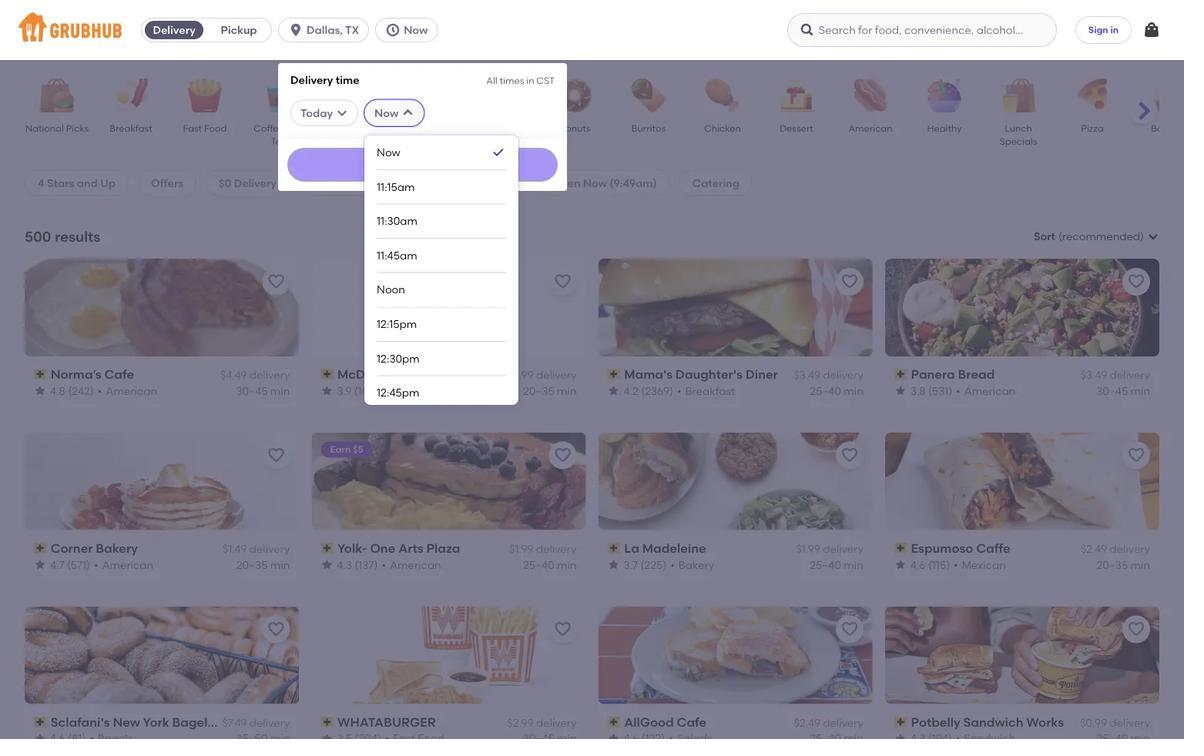 Task type: describe. For each thing, give the bounding box(es) containing it.
burritos
[[632, 123, 666, 134]]

time
[[336, 73, 360, 86]]

norma's cafe
[[51, 367, 134, 382]]

picks
[[66, 123, 89, 134]]

all
[[487, 75, 498, 86]]

sandwich
[[964, 715, 1024, 730]]

open
[[551, 176, 581, 189]]

save this restaurant button for potbelly sandwich works
[[1123, 616, 1151, 644]]

svg image for today
[[336, 107, 348, 119]]

subscription pass image for mcdonald's
[[321, 369, 334, 380]]

0 horizontal spatial and
[[77, 176, 98, 189]]

20–35 min for corner bakery
[[236, 559, 290, 572]]

25–40 min for diner
[[810, 384, 864, 398]]

12:15pm
[[377, 318, 417, 331]]

20–35 for mcdonald's
[[523, 384, 555, 398]]

• american for corner bakery
[[94, 559, 153, 572]]

delivery button
[[142, 18, 207, 42]]

subscription pass image for whataburger
[[321, 717, 334, 728]]

panera bread
[[911, 367, 995, 382]]

save this restaurant button for espumoso caffe
[[1123, 442, 1151, 470]]

delivery for corner bakery
[[249, 543, 290, 556]]

$0.99 delivery for mcdonald's
[[507, 369, 577, 382]]

20–35 for espumoso caffe
[[1097, 559, 1128, 572]]

save this restaurant image for sclafani's new york bagels and sandwiches
[[267, 621, 285, 639]]

times
[[500, 75, 524, 86]]

save this restaurant image for espumoso caffe
[[1128, 447, 1146, 465]]

$1.99 delivery for la madeleine
[[796, 543, 864, 556]]

lunch
[[1005, 123, 1033, 134]]

american for norma's cafe
[[106, 384, 157, 398]]

american for yolk- one arts plaza
[[390, 559, 441, 572]]

save this restaurant button for allgood cafe
[[836, 616, 864, 644]]

3.7 (225)
[[624, 559, 667, 572]]

grubhub+
[[463, 176, 516, 189]]

coffee and tea image
[[252, 79, 306, 113]]

4.7 (571)
[[50, 559, 90, 572]]

3.9 (156)
[[337, 384, 378, 398]]

bakery for corner bakery
[[96, 541, 138, 556]]

min for corner bakery
[[270, 559, 290, 572]]

bakery for • bakery
[[679, 559, 714, 572]]

delivery for sclafani's new york bagels and sandwiches
[[249, 717, 290, 730]]

lunch specials image
[[992, 79, 1046, 113]]

delivery for potbelly sandwich works
[[1110, 717, 1151, 730]]

subscription pass image for panera bread
[[895, 369, 908, 380]]

subscription pass image for yolk- one arts plaza
[[321, 543, 334, 554]]

$4.49
[[220, 369, 247, 382]]

subscription pass image for allgood cafe
[[608, 717, 621, 728]]

breakfast image
[[104, 79, 158, 113]]

now right open
[[583, 176, 607, 189]]

min for yolk- one arts plaza
[[557, 559, 577, 572]]

(2369)
[[641, 384, 674, 398]]

open now (9:49am)
[[551, 176, 657, 189]]

star icon image for la madeleine
[[608, 559, 620, 571]]

bagels
[[172, 715, 214, 730]]

mexican image
[[326, 79, 380, 113]]

save this restaurant button for whataburger
[[549, 616, 577, 644]]

allgood
[[624, 715, 674, 730]]

coffee and tea
[[254, 123, 304, 147]]

4.6
[[911, 559, 926, 572]]

$7.49 delivery
[[222, 717, 290, 730]]

minutes
[[328, 176, 369, 189]]

now inside button
[[404, 24, 428, 37]]

(9:49am)
[[610, 176, 657, 189]]

12:30pm
[[377, 352, 420, 365]]

espumoso
[[911, 541, 974, 556]]

min for panera bread
[[1131, 384, 1151, 398]]

espumoso caffe
[[911, 541, 1011, 556]]

delivery for delivery time
[[291, 73, 333, 86]]

$0.99 for potbelly sandwich works
[[1081, 717, 1108, 730]]

1 horizontal spatial svg image
[[800, 22, 815, 38]]

$2.99
[[507, 717, 534, 730]]

save this restaurant button for la madeleine
[[836, 442, 864, 470]]

results
[[55, 228, 100, 245]]

20–35 min for espumoso caffe
[[1097, 559, 1151, 572]]

svg image inside "now" button
[[386, 22, 401, 38]]

star icon image for panera bread
[[895, 385, 907, 397]]

save this restaurant image for mama's daughter's diner
[[841, 273, 859, 291]]

healthy image
[[918, 79, 972, 113]]

star icon image for norma's cafe
[[34, 385, 46, 397]]

0 vertical spatial mexican
[[334, 123, 372, 134]]

• for mcdonald's
[[382, 384, 387, 398]]

whataburger
[[338, 715, 436, 730]]

4.8
[[50, 384, 65, 398]]

american for panera bread
[[965, 384, 1016, 398]]

3.8
[[911, 384, 926, 398]]

subscription pass image for potbelly sandwich works
[[895, 717, 908, 728]]

$5
[[353, 444, 364, 456]]

$4.49 delivery
[[220, 369, 290, 382]]

$2.99 delivery
[[507, 717, 577, 730]]

save this restaurant button for sclafani's new york bagels and sandwiches
[[262, 616, 290, 644]]

4
[[38, 176, 44, 189]]

save this restaurant button for corner bakery
[[262, 442, 290, 470]]

diner
[[746, 367, 778, 382]]

star icon image for whataburger
[[321, 733, 333, 740]]

new
[[113, 715, 140, 730]]

tacos
[[414, 123, 440, 134]]

earn
[[330, 444, 351, 456]]

500 results
[[25, 228, 100, 245]]

cafe for norma's cafe
[[104, 367, 134, 382]]

dessert
[[780, 123, 814, 134]]

save this restaurant button for mama's daughter's diner
[[836, 268, 864, 296]]

$1.99 for la madeleine
[[796, 543, 821, 556]]

500
[[25, 228, 51, 245]]

save this restaurant image for potbelly sandwich works
[[1128, 621, 1146, 639]]

potbelly
[[911, 715, 961, 730]]

star icon image for mama's daughter's diner
[[608, 385, 620, 397]]

star icon image for sclafani's new york bagels and sandwiches
[[34, 733, 46, 740]]

now button
[[375, 18, 444, 42]]

$2.49 delivery for espumoso caffe
[[1081, 543, 1151, 556]]

yolk-
[[338, 541, 367, 556]]

today
[[301, 106, 333, 120]]

arts
[[399, 541, 424, 556]]

0 vertical spatial bakery
[[1152, 123, 1182, 134]]

mama's
[[624, 367, 673, 382]]

4.3 (137)
[[337, 559, 378, 572]]

(225)
[[641, 559, 667, 572]]

subscription pass image for mama's daughter's diner
[[608, 369, 621, 380]]

25–40 for arts
[[523, 559, 555, 572]]

$0.99 for mcdonald's
[[507, 369, 534, 382]]

$2.49 for caffe
[[1081, 543, 1108, 556]]

american image
[[844, 79, 898, 113]]

update
[[406, 159, 440, 170]]

delivery for la madeleine
[[823, 543, 864, 556]]

• mexican
[[954, 559, 1006, 572]]

subscription pass image for espumoso caffe
[[895, 543, 908, 554]]

specials
[[1000, 136, 1038, 147]]

in inside sign in button
[[1111, 24, 1119, 35]]

save this restaurant image for whataburger
[[554, 621, 572, 639]]

star icon image for yolk- one arts plaza
[[321, 559, 333, 571]]

sign in button
[[1076, 16, 1132, 44]]

$1.49
[[223, 543, 247, 556]]

american down american image
[[849, 123, 893, 134]]

$3.49 for panera bread
[[1081, 369, 1108, 382]]

4 stars and up
[[38, 176, 116, 189]]

save this restaurant image for la madeleine
[[841, 447, 859, 465]]

• for la madeleine
[[671, 559, 675, 572]]

4.3
[[337, 559, 352, 572]]

chicken image
[[696, 79, 750, 113]]

min for mcdonald's
[[557, 384, 577, 398]]

mama's daughter's diner
[[624, 367, 778, 382]]

or
[[372, 176, 383, 189]]

american for mcdonald's
[[390, 384, 442, 398]]

4.8 (242)
[[50, 384, 94, 398]]

4.2
[[624, 384, 639, 398]]

• american for norma's cafe
[[98, 384, 157, 398]]

star icon image for corner bakery
[[34, 559, 46, 571]]

cst
[[537, 75, 555, 86]]

earn $5
[[330, 444, 364, 456]]

update button
[[288, 148, 558, 182]]



Task type: locate. For each thing, give the bounding box(es) containing it.
(531)
[[929, 384, 953, 398]]

1 horizontal spatial $1.99
[[796, 543, 821, 556]]

subscription pass image left yolk-
[[321, 543, 334, 554]]

2 horizontal spatial 20–35 min
[[1097, 559, 1151, 572]]

donuts
[[559, 123, 591, 134]]

30–45
[[236, 384, 268, 398], [1097, 384, 1128, 398]]

save this restaurant image for allgood cafe
[[841, 621, 859, 639]]

• for yolk- one arts plaza
[[382, 559, 386, 572]]

dallas, tx
[[307, 24, 359, 37]]

2 horizontal spatial bakery
[[1152, 123, 1182, 134]]

and
[[286, 123, 304, 134], [77, 176, 98, 189], [217, 715, 241, 730]]

food
[[204, 123, 227, 134]]

$2.49 delivery for allgood cafe
[[794, 717, 864, 730]]

save this restaurant button for mcdonald's
[[549, 268, 577, 296]]

0 horizontal spatial 20–35
[[236, 559, 268, 572]]

list box containing now
[[377, 136, 506, 740]]

svg image
[[1143, 21, 1161, 39], [386, 22, 401, 38], [800, 22, 815, 38]]

1 horizontal spatial 20–35 min
[[523, 384, 577, 398]]

stars
[[47, 176, 74, 189]]

madeleine
[[642, 541, 706, 556]]

• right the (115)
[[954, 559, 958, 572]]

• down one
[[382, 559, 386, 572]]

1 horizontal spatial and
[[217, 715, 241, 730]]

subscription pass image right sandwiches
[[321, 717, 334, 728]]

min for espumoso caffe
[[1131, 559, 1151, 572]]

svg image right sign in button
[[1143, 21, 1161, 39]]

pizza image
[[1066, 79, 1120, 113]]

cafe
[[104, 367, 134, 382], [677, 715, 707, 730]]

check icon image
[[491, 145, 506, 160]]

star icon image for potbelly sandwich works
[[895, 733, 907, 740]]

2 $3.49 from the left
[[1081, 369, 1108, 382]]

in left the cst
[[527, 75, 534, 86]]

subscription pass image left sclafani's
[[34, 717, 48, 728]]

coffee
[[254, 123, 284, 134]]

30–45 for norma's cafe
[[236, 384, 268, 398]]

subscription pass image left the mcdonald's
[[321, 369, 334, 380]]

all times in cst
[[487, 75, 555, 86]]

• bakery
[[671, 559, 714, 572]]

20–35 for corner bakery
[[236, 559, 268, 572]]

1 horizontal spatial 30–45 min
[[1097, 384, 1151, 398]]

0 vertical spatial breakfast
[[110, 123, 152, 134]]

• for panera bread
[[956, 384, 961, 398]]

national picks
[[25, 123, 89, 134]]

0 horizontal spatial delivery
[[153, 24, 196, 37]]

list box inside the "main navigation" navigation
[[377, 136, 506, 740]]

subscription pass image for norma's cafe
[[34, 369, 48, 380]]

york
[[143, 715, 169, 730]]

0 horizontal spatial svg image
[[288, 22, 304, 38]]

breakfast down the breakfast "image"
[[110, 123, 152, 134]]

0 vertical spatial delivery
[[153, 24, 196, 37]]

2 $1.99 from the left
[[796, 543, 821, 556]]

breakfast down daughter's
[[686, 384, 735, 398]]

in right sign
[[1111, 24, 1119, 35]]

(242)
[[68, 384, 94, 398]]

• for mama's daughter's diner
[[677, 384, 682, 398]]

$1.99 for yolk- one arts plaza
[[510, 543, 534, 556]]

svg image right tx
[[386, 22, 401, 38]]

mexican down mexican image
[[334, 123, 372, 134]]

dessert image
[[770, 79, 824, 113]]

0 horizontal spatial $2.49 delivery
[[794, 717, 864, 730]]

• american for panera bread
[[956, 384, 1016, 398]]

delivery for mcdonald's
[[536, 369, 577, 382]]

save this restaurant button for panera bread
[[1123, 268, 1151, 296]]

0 horizontal spatial $0.99 delivery
[[507, 369, 577, 382]]

sign in
[[1089, 24, 1119, 35]]

2 horizontal spatial svg image
[[402, 107, 414, 119]]

0 horizontal spatial in
[[527, 75, 534, 86]]

$3.49 for mama's daughter's diner
[[794, 369, 821, 382]]

• right (2369)
[[677, 384, 682, 398]]

min
[[270, 384, 290, 398], [557, 384, 577, 398], [844, 384, 864, 398], [1131, 384, 1151, 398], [270, 559, 290, 572], [557, 559, 577, 572], [844, 559, 864, 572], [1131, 559, 1151, 572]]

0 vertical spatial $2.49
[[1081, 543, 1108, 556]]

25–40 min for arts
[[523, 559, 577, 572]]

subscription pass image left the allgood in the right of the page
[[608, 717, 621, 728]]

0 horizontal spatial 30–45
[[236, 384, 268, 398]]

now left tacos image
[[375, 106, 399, 120]]

chicken
[[705, 123, 741, 134]]

fast food image
[[178, 79, 232, 113]]

$0.99 delivery for potbelly sandwich works
[[1081, 717, 1151, 730]]

$2.49 for cafe
[[794, 717, 821, 730]]

delivery for delivery
[[153, 24, 196, 37]]

• american for yolk- one arts plaza
[[382, 559, 441, 572]]

sclafani's
[[51, 715, 110, 730]]

1 vertical spatial bakery
[[96, 541, 138, 556]]

2 horizontal spatial 20–35
[[1097, 559, 1128, 572]]

delivery left pickup 'button'
[[153, 24, 196, 37]]

1 vertical spatial $0.99
[[1081, 717, 1108, 730]]

min for mama's daughter's diner
[[844, 384, 864, 398]]

less
[[386, 176, 409, 189]]

la madeleine
[[624, 541, 706, 556]]

0 horizontal spatial bakery
[[96, 541, 138, 556]]

2 $1.99 delivery from the left
[[796, 543, 864, 556]]

2 30–45 from the left
[[1097, 384, 1128, 398]]

save this restaurant image for corner bakery
[[267, 447, 285, 465]]

0 vertical spatial and
[[286, 123, 304, 134]]

• american down corner bakery
[[94, 559, 153, 572]]

3.9
[[337, 384, 352, 398]]

2 horizontal spatial and
[[286, 123, 304, 134]]

svg image inside dallas, tx button
[[288, 22, 304, 38]]

$2.49 delivery
[[1081, 543, 1151, 556], [794, 717, 864, 730]]

cafe right the allgood in the right of the page
[[677, 715, 707, 730]]

offers
[[151, 176, 183, 189]]

star icon image
[[34, 385, 46, 397], [321, 385, 333, 397], [608, 385, 620, 397], [895, 385, 907, 397], [34, 559, 46, 571], [321, 559, 333, 571], [608, 559, 620, 571], [895, 559, 907, 571], [34, 733, 46, 740], [321, 733, 333, 740], [608, 733, 620, 740], [895, 733, 907, 740]]

1 horizontal spatial $1.99 delivery
[[796, 543, 864, 556]]

$0.99
[[507, 369, 534, 382], [1081, 717, 1108, 730]]

dallas,
[[307, 24, 343, 37]]

1 horizontal spatial in
[[1111, 24, 1119, 35]]

0 horizontal spatial $3.49
[[794, 369, 821, 382]]

• down norma's cafe
[[98, 384, 102, 398]]

delivery for panera bread
[[1110, 369, 1151, 382]]

save this restaurant image
[[267, 273, 285, 291], [554, 273, 572, 291], [267, 447, 285, 465]]

$1.99 delivery for yolk- one arts plaza
[[510, 543, 577, 556]]

bakery right corner
[[96, 541, 138, 556]]

2 vertical spatial delivery
[[234, 176, 277, 189]]

2 horizontal spatial svg image
[[1143, 21, 1161, 39]]

• american down norma's cafe
[[98, 384, 157, 398]]

tea
[[271, 136, 287, 147]]

0 horizontal spatial 30–45 min
[[236, 384, 290, 398]]

0 vertical spatial cafe
[[104, 367, 134, 382]]

30
[[312, 176, 325, 189]]

4.6 (115)
[[911, 559, 950, 572]]

now right tx
[[404, 24, 428, 37]]

delivery for norma's cafe
[[249, 369, 290, 382]]

sign
[[1089, 24, 1109, 35]]

and right bagels
[[217, 715, 241, 730]]

0 horizontal spatial breakfast
[[110, 123, 152, 134]]

2 30–45 min from the left
[[1097, 384, 1151, 398]]

30–45 min for panera bread
[[1097, 384, 1151, 398]]

cafe right norma's
[[104, 367, 134, 382]]

save this restaurant image
[[841, 273, 859, 291], [1128, 273, 1146, 291], [554, 447, 572, 465], [841, 447, 859, 465], [1128, 447, 1146, 465], [267, 621, 285, 639], [554, 621, 572, 639], [841, 621, 859, 639], [1128, 621, 1146, 639]]

svg image up dessert image
[[800, 22, 815, 38]]

national
[[25, 123, 64, 134]]

save this restaurant image for mcdonald's
[[554, 273, 572, 291]]

up
[[100, 176, 116, 189]]

delivery time
[[291, 73, 360, 86]]

american down norma's cafe
[[106, 384, 157, 398]]

1 $3.49 delivery from the left
[[794, 369, 864, 382]]

and inside coffee and tea
[[286, 123, 304, 134]]

main navigation navigation
[[0, 0, 1185, 740]]

save this restaurant image for panera bread
[[1128, 273, 1146, 291]]

min for norma's cafe
[[270, 384, 290, 398]]

dallas, tx button
[[278, 18, 375, 42]]

tacos image
[[400, 79, 454, 113]]

0 horizontal spatial $1.99 delivery
[[510, 543, 577, 556]]

corner bakery
[[51, 541, 138, 556]]

pickup button
[[207, 18, 271, 42]]

star icon image for mcdonald's
[[321, 385, 333, 397]]

30–45 min for norma's cafe
[[236, 384, 290, 398]]

american down the 12:30pm
[[390, 384, 442, 398]]

subscription pass image for la madeleine
[[608, 543, 621, 554]]

mcdonald's
[[338, 367, 410, 382]]

1 vertical spatial $0.99 delivery
[[1081, 717, 1151, 730]]

0 vertical spatial in
[[1111, 24, 1119, 35]]

allgood cafe
[[624, 715, 707, 730]]

fast food
[[183, 123, 227, 134]]

12:45pm
[[377, 386, 420, 400]]

and left up
[[77, 176, 98, 189]]

delivery up today
[[291, 73, 333, 86]]

subscription pass image
[[34, 369, 48, 380], [321, 369, 334, 380], [608, 369, 621, 380], [895, 369, 908, 380], [34, 543, 48, 554], [34, 717, 48, 728], [321, 717, 334, 728], [608, 717, 621, 728]]

1 horizontal spatial bakery
[[679, 559, 714, 572]]

30 minutes or less
[[312, 176, 409, 189]]

american down arts at the left of the page
[[390, 559, 441, 572]]

national picks image
[[30, 79, 84, 113]]

0 vertical spatial $0.99
[[507, 369, 534, 382]]

save this restaurant button for norma's cafe
[[262, 268, 290, 296]]

(571)
[[67, 559, 90, 572]]

sclafani's new york bagels and sandwiches
[[51, 715, 317, 730]]

delivery right $0 on the top left of the page
[[234, 176, 277, 189]]

healthy
[[927, 123, 962, 134]]

works
[[1027, 715, 1064, 730]]

subscription pass image left la
[[608, 543, 621, 554]]

1 horizontal spatial $0.99
[[1081, 717, 1108, 730]]

20–35 min for mcdonald's
[[523, 384, 577, 398]]

svg image left dallas,
[[288, 22, 304, 38]]

yolk- one arts plaza
[[338, 541, 460, 556]]

0 vertical spatial $2.49 delivery
[[1081, 543, 1151, 556]]

1 $3.49 from the left
[[794, 369, 821, 382]]

1 horizontal spatial breakfast
[[686, 384, 735, 398]]

(115)
[[929, 559, 950, 572]]

0 horizontal spatial svg image
[[386, 22, 401, 38]]

0 horizontal spatial $0.99
[[507, 369, 534, 382]]

svg image right today
[[336, 107, 348, 119]]

• american down arts at the left of the page
[[382, 559, 441, 572]]

0 horizontal spatial $2.49
[[794, 717, 821, 730]]

1 horizontal spatial mexican
[[962, 559, 1006, 572]]

caffe
[[977, 541, 1011, 556]]

1 $1.99 delivery from the left
[[510, 543, 577, 556]]

tx
[[345, 24, 359, 37]]

• down corner bakery
[[94, 559, 98, 572]]

list box
[[377, 136, 506, 740]]

and up tea
[[286, 123, 304, 134]]

2 vertical spatial and
[[217, 715, 241, 730]]

(137)
[[355, 559, 378, 572]]

1 vertical spatial mexican
[[962, 559, 1006, 572]]

1 horizontal spatial $3.49
[[1081, 369, 1108, 382]]

now inside option
[[377, 146, 401, 159]]

1 vertical spatial in
[[527, 75, 534, 86]]

2 vertical spatial bakery
[[679, 559, 714, 572]]

save this restaurant image for norma's cafe
[[267, 273, 285, 291]]

fast
[[183, 123, 202, 134]]

2 $3.49 delivery from the left
[[1081, 369, 1151, 382]]

hamburgers
[[473, 123, 529, 134]]

1 horizontal spatial svg image
[[336, 107, 348, 119]]

1 vertical spatial $2.49
[[794, 717, 821, 730]]

1 horizontal spatial $0.99 delivery
[[1081, 717, 1151, 730]]

min for la madeleine
[[844, 559, 864, 572]]

delivery for whataburger
[[536, 717, 577, 730]]

0 horizontal spatial $1.99
[[510, 543, 534, 556]]

bread
[[958, 367, 995, 382]]

• american down bread
[[956, 384, 1016, 398]]

1 30–45 min from the left
[[236, 384, 290, 398]]

lunch specials
[[1000, 123, 1038, 147]]

subscription pass image left panera
[[895, 369, 908, 380]]

star icon image for allgood cafe
[[608, 733, 620, 740]]

1 $1.99 from the left
[[510, 543, 534, 556]]

mexican down caffe
[[962, 559, 1006, 572]]

• down the madeleine
[[671, 559, 675, 572]]

• american
[[98, 384, 157, 398], [382, 384, 442, 398], [956, 384, 1016, 398], [94, 559, 153, 572], [382, 559, 441, 572]]

sandwiches
[[244, 715, 317, 730]]

1 30–45 from the left
[[236, 384, 268, 398]]

• american for mcdonald's
[[382, 384, 442, 398]]

1 vertical spatial $2.49 delivery
[[794, 717, 864, 730]]

1 vertical spatial breakfast
[[686, 384, 735, 398]]

star icon image for espumoso caffe
[[895, 559, 907, 571]]

0 vertical spatial $0.99 delivery
[[507, 369, 577, 382]]

2 horizontal spatial delivery
[[291, 73, 333, 86]]

noon
[[377, 283, 405, 296]]

one
[[370, 541, 396, 556]]

subscription pass image left espumoso
[[895, 543, 908, 554]]

30–45 for panera bread
[[1097, 384, 1128, 398]]

1 vertical spatial cafe
[[677, 715, 707, 730]]

now option
[[377, 136, 506, 170]]

1 horizontal spatial $3.49 delivery
[[1081, 369, 1151, 382]]

american down bread
[[965, 384, 1016, 398]]

0 horizontal spatial cafe
[[104, 367, 134, 382]]

3.8 (531)
[[911, 384, 953, 398]]

subscription pass image
[[321, 543, 334, 554], [608, 543, 621, 554], [895, 543, 908, 554], [895, 717, 908, 728]]

american down corner bakery
[[102, 559, 153, 572]]

$0
[[219, 176, 231, 189]]

(156)
[[354, 384, 378, 398]]

25–40 min
[[810, 384, 864, 398], [523, 559, 577, 572], [810, 559, 864, 572]]

1 horizontal spatial 20–35
[[523, 384, 555, 398]]

0 horizontal spatial $3.49 delivery
[[794, 369, 864, 382]]

cafe for allgood cafe
[[677, 715, 707, 730]]

donuts image
[[548, 79, 602, 113]]

bakery
[[1152, 123, 1182, 134], [96, 541, 138, 556], [679, 559, 714, 572]]

1 vertical spatial and
[[77, 176, 98, 189]]

delivery for espumoso caffe
[[1110, 543, 1151, 556]]

• american down the 12:30pm
[[382, 384, 442, 398]]

0 horizontal spatial 20–35 min
[[236, 559, 290, 572]]

1 horizontal spatial cafe
[[677, 715, 707, 730]]

$3.49 delivery for mama's daughter's diner
[[794, 369, 864, 382]]

save this restaurant button
[[262, 268, 290, 296], [549, 268, 577, 296], [836, 268, 864, 296], [1123, 268, 1151, 296], [262, 442, 290, 470], [549, 442, 577, 470], [836, 442, 864, 470], [1123, 442, 1151, 470], [262, 616, 290, 644], [549, 616, 577, 644], [836, 616, 864, 644], [1123, 616, 1151, 644]]

hamburgers image
[[474, 79, 528, 113]]

subscription pass image left potbelly
[[895, 717, 908, 728]]

american
[[849, 123, 893, 134], [106, 384, 157, 398], [390, 384, 442, 398], [965, 384, 1016, 398], [102, 559, 153, 572], [390, 559, 441, 572]]

mexican
[[334, 123, 372, 134], [962, 559, 1006, 572]]

delivery inside button
[[153, 24, 196, 37]]

subscription pass image for sclafani's new york bagels and sandwiches
[[34, 717, 48, 728]]

1 horizontal spatial $2.49 delivery
[[1081, 543, 1151, 556]]

now up less
[[377, 146, 401, 159]]

1 vertical spatial delivery
[[291, 73, 333, 86]]

11:15am
[[377, 180, 415, 193]]

bakery right pizza
[[1152, 123, 1182, 134]]

0 horizontal spatial mexican
[[334, 123, 372, 134]]

delivery for yolk- one arts plaza
[[536, 543, 577, 556]]

subscription pass image left mama's
[[608, 369, 621, 380]]

• for espumoso caffe
[[954, 559, 958, 572]]

in
[[1111, 24, 1119, 35], [527, 75, 534, 86]]

$0 delivery
[[219, 176, 277, 189]]

11:45am
[[377, 249, 417, 262]]

svg image up the tacos
[[402, 107, 414, 119]]

panera
[[911, 367, 955, 382]]

3.7
[[624, 559, 638, 572]]

30–45 min
[[236, 384, 290, 398], [1097, 384, 1151, 398]]

•
[[98, 384, 102, 398], [382, 384, 387, 398], [677, 384, 682, 398], [956, 384, 961, 398], [94, 559, 98, 572], [382, 559, 386, 572], [671, 559, 675, 572], [954, 559, 958, 572]]

subscription pass image left corner
[[34, 543, 48, 554]]

subscription pass image for corner bakery
[[34, 543, 48, 554]]

1 horizontal spatial 30–45
[[1097, 384, 1128, 398]]

delivery for allgood cafe
[[823, 717, 864, 730]]

25–40 for diner
[[810, 384, 842, 398]]

1 horizontal spatial $2.49
[[1081, 543, 1108, 556]]

bakery down the madeleine
[[679, 559, 714, 572]]

1 horizontal spatial delivery
[[234, 176, 277, 189]]

la
[[624, 541, 640, 556]]

• right the (156)
[[382, 384, 387, 398]]

american for corner bakery
[[102, 559, 153, 572]]

burritos image
[[622, 79, 676, 113]]

• down panera bread
[[956, 384, 961, 398]]

subscription pass image left norma's
[[34, 369, 48, 380]]

svg image
[[288, 22, 304, 38], [336, 107, 348, 119], [402, 107, 414, 119]]

delivery
[[249, 369, 290, 382], [536, 369, 577, 382], [823, 369, 864, 382], [1110, 369, 1151, 382], [249, 543, 290, 556], [536, 543, 577, 556], [823, 543, 864, 556], [1110, 543, 1151, 556], [249, 717, 290, 730], [536, 717, 577, 730], [823, 717, 864, 730], [1110, 717, 1151, 730]]



Task type: vqa. For each thing, say whether or not it's contained in the screenshot.
(2369)
yes



